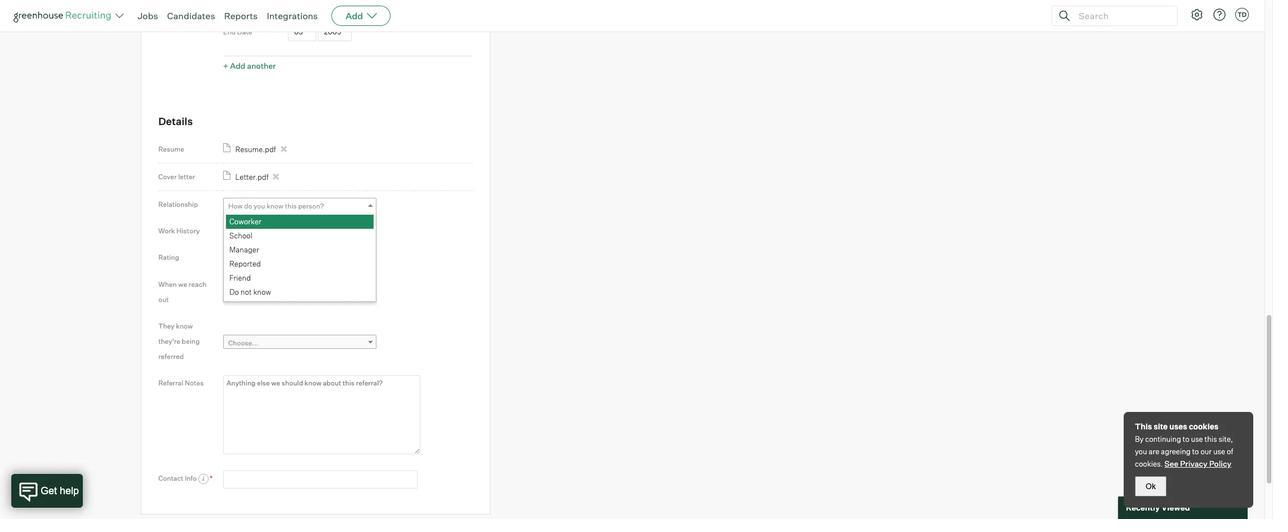 Task type: locate. For each thing, give the bounding box(es) containing it.
policy
[[1209, 459, 1232, 468]]

Referral Notes text field
[[223, 375, 420, 454]]

0 vertical spatial person?
[[298, 202, 324, 210]]

this up how long have you worked with them?
[[285, 202, 297, 210]]

integrations
[[267, 10, 318, 21]]

this right 'rate'
[[292, 255, 303, 264]]

are
[[1149, 447, 1160, 456]]

1 vertical spatial date
[[237, 28, 252, 36]]

person? up with at the top left of page
[[298, 202, 324, 210]]

how do you know this person? link
[[223, 198, 377, 214]]

resume
[[158, 145, 184, 153]]

reports
[[224, 10, 258, 21]]

how would you rate this person? link
[[223, 251, 377, 268]]

an
[[250, 289, 257, 298]]

this
[[1135, 422, 1152, 431]]

1 vertical spatial mm text field
[[288, 23, 316, 41]]

person? down with at the top left of page
[[305, 255, 331, 264]]

YYYY text field
[[318, 0, 352, 16], [318, 23, 352, 41]]

2 vertical spatial how
[[228, 255, 243, 264]]

this up our
[[1205, 435, 1217, 444]]

mm text field for start date
[[288, 0, 316, 16]]

how long have you worked with them?
[[228, 229, 349, 237]]

0 vertical spatial yyyy text field
[[318, 0, 352, 16]]

have
[[259, 229, 274, 237]]

1 horizontal spatial add
[[346, 10, 363, 21]]

date right 'end' at the top left of the page
[[237, 28, 252, 36]]

uses
[[1170, 422, 1187, 431]]

being
[[182, 337, 200, 345]]

0 vertical spatial add
[[346, 10, 363, 21]]

date
[[241, 3, 256, 11], [237, 28, 252, 36]]

configure image
[[1190, 8, 1204, 21]]

0 vertical spatial use
[[1191, 435, 1203, 444]]

to
[[1183, 435, 1190, 444], [1192, 447, 1199, 456]]

person?
[[298, 202, 324, 210], [305, 255, 331, 264]]

how down 'manager' on the left
[[228, 255, 243, 264]]

contact info
[[158, 474, 198, 482]]

when we reach out
[[158, 280, 206, 304]]

greenhouse recruiting image
[[14, 9, 115, 23]]

ok button
[[1135, 476, 1167, 497]]

1 how from the top
[[228, 202, 243, 210]]

0 horizontal spatial to
[[1183, 435, 1190, 444]]

select an option link
[[223, 285, 377, 302]]

Search text field
[[1076, 8, 1167, 24]]

0 vertical spatial how
[[228, 202, 243, 210]]

2 mm text field from the top
[[288, 23, 316, 41]]

1 vertical spatial this
[[292, 255, 303, 264]]

you down by
[[1135, 447, 1147, 456]]

how left do
[[228, 202, 243, 210]]

know up the being
[[176, 322, 193, 330]]

3 how from the top
[[228, 255, 243, 264]]

not
[[241, 288, 252, 297]]

candidates
[[167, 10, 215, 21]]

+ add another link
[[223, 61, 276, 71]]

know right do
[[267, 202, 284, 210]]

of
[[1227, 447, 1233, 456]]

to left our
[[1192, 447, 1199, 456]]

1 vertical spatial use
[[1213, 447, 1225, 456]]

add
[[346, 10, 363, 21], [230, 61, 245, 71]]

this site uses cookies
[[1135, 422, 1219, 431]]

how would you rate this person?
[[228, 255, 331, 264]]

viewed
[[1162, 503, 1190, 512]]

date for start date
[[241, 3, 256, 11]]

recently
[[1126, 503, 1160, 512]]

+
[[223, 61, 228, 71]]

you inside by continuing to use this site, you are agreeing to our use of cookies.
[[1135, 447, 1147, 456]]

you left 'rate'
[[265, 255, 276, 264]]

to down uses
[[1183, 435, 1190, 444]]

how long have you worked with them? link
[[223, 225, 377, 241]]

0 vertical spatial date
[[241, 3, 256, 11]]

this inside by continuing to use this site, you are agreeing to our use of cookies.
[[1205, 435, 1217, 444]]

this
[[285, 202, 297, 210], [292, 255, 303, 264], [1205, 435, 1217, 444]]

how down coworker
[[228, 229, 243, 237]]

MM text field
[[288, 0, 316, 16], [288, 23, 316, 41]]

see privacy policy
[[1165, 459, 1232, 468]]

1 vertical spatial yyyy text field
[[318, 23, 352, 41]]

by
[[1135, 435, 1144, 444]]

0 horizontal spatial add
[[230, 61, 245, 71]]

this for know
[[285, 202, 297, 210]]

1 vertical spatial how
[[228, 229, 243, 237]]

know inside coworker school manager reported friend do not know
[[253, 288, 271, 297]]

know inside they know they're being referred
[[176, 322, 193, 330]]

date right start in the top of the page
[[241, 3, 256, 11]]

you right have
[[276, 229, 287, 237]]

0 horizontal spatial use
[[1191, 435, 1203, 444]]

see
[[1165, 459, 1179, 468]]

use down cookies
[[1191, 435, 1203, 444]]

None text field
[[223, 470, 418, 489]]

select
[[228, 289, 248, 298]]

2 yyyy text field from the top
[[318, 23, 352, 41]]

0 vertical spatial mm text field
[[288, 0, 316, 16]]

1 vertical spatial person?
[[305, 255, 331, 264]]

referral notes
[[158, 379, 204, 387]]

choose...
[[228, 339, 258, 347]]

rate
[[278, 255, 290, 264]]

1 mm text field from the top
[[288, 0, 316, 16]]

select an option
[[228, 289, 280, 298]]

1 yyyy text field from the top
[[318, 0, 352, 16]]

how
[[228, 202, 243, 210], [228, 229, 243, 237], [228, 255, 243, 264]]

2 how from the top
[[228, 229, 243, 237]]

2 vertical spatial this
[[1205, 435, 1217, 444]]

rating
[[158, 253, 179, 262]]

know right not
[[253, 288, 271, 297]]

notes
[[185, 379, 204, 387]]

1 vertical spatial add
[[230, 61, 245, 71]]

2 vertical spatial know
[[176, 322, 193, 330]]

info
[[185, 474, 197, 482]]

0 vertical spatial to
[[1183, 435, 1190, 444]]

reports link
[[224, 10, 258, 21]]

0 vertical spatial this
[[285, 202, 297, 210]]

1 vertical spatial know
[[253, 288, 271, 297]]

you
[[254, 202, 265, 210], [276, 229, 287, 237], [265, 255, 276, 264], [1135, 447, 1147, 456]]

end date
[[223, 28, 252, 36]]

add inside add popup button
[[346, 10, 363, 21]]

referral
[[158, 379, 183, 387]]

cover letter
[[158, 172, 195, 181]]

history
[[176, 227, 200, 235]]

1 horizontal spatial to
[[1192, 447, 1199, 456]]

end
[[223, 28, 236, 36]]

they know they're being referred
[[158, 322, 200, 361]]

relationship
[[158, 200, 198, 209]]

education element
[[223, 0, 473, 74]]

use
[[1191, 435, 1203, 444], [1213, 447, 1225, 456]]

use left of
[[1213, 447, 1225, 456]]



Task type: vqa. For each thing, say whether or not it's contained in the screenshot.
'REFERRAL'
yes



Task type: describe. For each thing, give the bounding box(es) containing it.
option
[[259, 289, 280, 298]]

jobs link
[[138, 10, 158, 21]]

td
[[1238, 11, 1247, 19]]

by continuing to use this site, you are agreeing to our use of cookies.
[[1135, 435, 1233, 468]]

they
[[158, 322, 175, 330]]

them?
[[329, 229, 349, 237]]

manager
[[229, 245, 259, 254]]

work history
[[158, 227, 200, 235]]

agreeing
[[1161, 447, 1191, 456]]

integrations link
[[267, 10, 318, 21]]

with
[[314, 229, 327, 237]]

start date
[[223, 3, 256, 11]]

cookies
[[1189, 422, 1219, 431]]

work
[[158, 227, 175, 235]]

reported
[[229, 259, 261, 268]]

0 vertical spatial know
[[267, 202, 284, 210]]

would
[[244, 255, 263, 264]]

do
[[229, 288, 239, 297]]

ok
[[1146, 482, 1156, 491]]

start
[[223, 3, 239, 11]]

cover
[[158, 172, 177, 181]]

coworker
[[229, 217, 261, 226]]

mm text field for end date
[[288, 23, 316, 41]]

*
[[210, 474, 213, 482]]

out
[[158, 295, 169, 304]]

worked
[[289, 229, 312, 237]]

add inside education element
[[230, 61, 245, 71]]

date for end date
[[237, 28, 252, 36]]

reach
[[189, 280, 206, 288]]

choose... link
[[223, 335, 377, 351]]

td button
[[1235, 8, 1249, 21]]

friend
[[229, 273, 251, 283]]

how do you know this person?
[[228, 202, 324, 210]]

letter.pdf
[[235, 172, 269, 181]]

continuing
[[1145, 435, 1181, 444]]

resume.pdf
[[235, 145, 276, 154]]

site,
[[1219, 435, 1233, 444]]

you right do
[[254, 202, 265, 210]]

letter
[[178, 172, 195, 181]]

this for rate
[[292, 255, 303, 264]]

our
[[1201, 447, 1212, 456]]

site
[[1154, 422, 1168, 431]]

contact
[[158, 474, 183, 482]]

how for how long have you worked with them?
[[228, 229, 243, 237]]

coworker school manager reported friend do not know
[[229, 217, 271, 297]]

how for how do you know this person?
[[228, 202, 243, 210]]

yyyy text field for start date
[[318, 0, 352, 16]]

person? for how would you rate this person?
[[305, 255, 331, 264]]

1 vertical spatial to
[[1192, 447, 1199, 456]]

+ add another
[[223, 61, 276, 71]]

how for how would you rate this person?
[[228, 255, 243, 264]]

see privacy policy link
[[1165, 459, 1232, 468]]

referred
[[158, 352, 184, 361]]

we
[[178, 280, 187, 288]]

when
[[158, 280, 177, 288]]

recently viewed
[[1126, 503, 1190, 512]]

school
[[229, 231, 253, 240]]

person? for how do you know this person?
[[298, 202, 324, 210]]

do
[[244, 202, 252, 210]]

td button
[[1233, 6, 1251, 24]]

privacy
[[1180, 459, 1208, 468]]

jobs
[[138, 10, 158, 21]]

candidates link
[[167, 10, 215, 21]]

1 horizontal spatial use
[[1213, 447, 1225, 456]]

details
[[158, 115, 193, 128]]

add button
[[331, 6, 391, 26]]

they're
[[158, 337, 180, 345]]

cookies.
[[1135, 459, 1163, 468]]

yyyy text field for end date
[[318, 23, 352, 41]]

long
[[244, 229, 258, 237]]

another
[[247, 61, 276, 71]]



